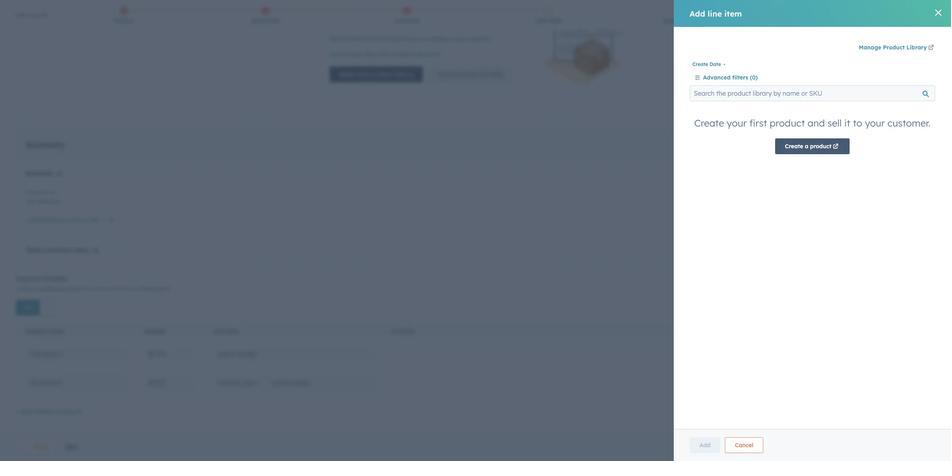 Task type: vqa. For each thing, say whether or not it's contained in the screenshot.
$0.00 corresponding to ARR : $0.00
yes



Task type: describe. For each thing, give the bounding box(es) containing it.
margin
[[172, 122, 191, 129]]

items
[[364, 162, 386, 172]]

greg robinson image
[[906, 23, 913, 30]]

search image
[[935, 40, 940, 46]]

questions
[[182, 6, 207, 13]]

$0.00 for tcv : $0.00
[[32, 122, 47, 129]]

(acv)
[[192, 122, 207, 129]]

mrr : $0.00
[[133, 122, 163, 129]]

contract
[[47, 335, 73, 343]]

2 acv from the left
[[272, 122, 283, 129]]

upgrade
[[797, 24, 819, 30]]

help?
[[230, 6, 244, 13]]

talk
[[252, 7, 261, 13]]

marketplaces button
[[842, 20, 858, 32]]

ended.
[[143, 6, 164, 13]]

deal
[[419, 162, 437, 172]]

your
[[399, 162, 417, 172]]

: for mrr
[[145, 122, 147, 129]]

summary
[[29, 281, 67, 291]]

upgrade image
[[788, 23, 795, 31]]

deal amount ( acv ): $0.00
[[235, 122, 303, 129]]

your
[[8, 6, 23, 13]]

marketing
[[24, 6, 57, 13]]

):
[[283, 122, 286, 129]]

has
[[130, 6, 141, 13]]

edit
[[844, 122, 855, 129]]

1 vertical spatial to
[[388, 162, 396, 172]]

subtotal
[[29, 310, 56, 318]]

tcv : $0.00
[[19, 122, 47, 129]]

close image
[[932, 7, 938, 13]]

line for items
[[347, 162, 362, 172]]

arr : $0.00
[[95, 122, 124, 129]]

edit columns button
[[836, 121, 880, 131]]

search button
[[931, 36, 944, 50]]

total contract value
[[29, 335, 92, 343]]

to inside button
[[262, 7, 267, 13]]

5 $0.00 from the left
[[210, 122, 225, 129]]

professional
[[74, 6, 113, 13]]

deal
[[235, 122, 247, 129]]

6 $0.00 from the left
[[288, 122, 303, 129]]

menu containing music
[[782, 20, 942, 32]]

hub
[[59, 6, 72, 13]]

calling icon image
[[830, 23, 837, 30]]

calling icon button
[[827, 21, 840, 31]]

help button
[[860, 20, 873, 32]]

: for tcv
[[29, 122, 31, 129]]

total
[[29, 335, 45, 343]]

columns
[[857, 122, 880, 129]]

arr
[[95, 122, 106, 129]]

(
[[270, 122, 272, 129]]

music
[[915, 23, 929, 29]]



Task type: locate. For each thing, give the bounding box(es) containing it.
4 $0.00 from the left
[[148, 122, 163, 129]]

1 vertical spatial add
[[329, 162, 345, 172]]

line left items
[[347, 162, 362, 172]]

0 horizontal spatial to
[[262, 7, 267, 13]]

item
[[911, 123, 921, 129]]

amount
[[248, 122, 268, 129]]

$0.00 left arr
[[71, 122, 85, 129]]

your marketing hub professional trial has ended. have questions or need help?
[[8, 6, 244, 13]]

add left items
[[329, 162, 345, 172]]

$0.00
[[32, 122, 47, 129], [71, 122, 85, 129], [109, 122, 124, 129], [148, 122, 163, 129], [210, 122, 225, 129], [288, 122, 303, 129]]

0 vertical spatial line
[[902, 123, 909, 129]]

add for add line item
[[891, 123, 900, 129]]

line left item
[[902, 123, 909, 129]]

2 : from the left
[[68, 122, 69, 129]]

acv right tcv : $0.00
[[57, 122, 68, 129]]

help image
[[863, 23, 870, 31]]

1 horizontal spatial acv
[[272, 122, 283, 129]]

trial
[[115, 6, 128, 13]]

: for arr
[[106, 122, 107, 129]]

: for acv
[[68, 122, 69, 129]]

$0.00 right arr
[[109, 122, 124, 129]]

1 horizontal spatial to
[[388, 162, 396, 172]]

notifications image
[[890, 23, 897, 31]]

0 horizontal spatial acv
[[57, 122, 68, 129]]

add line items to your deal
[[329, 162, 437, 172]]

3 : from the left
[[106, 122, 107, 129]]

0 vertical spatial to
[[262, 7, 267, 13]]

to
[[262, 7, 267, 13], [388, 162, 396, 172]]

2 $0.00 from the left
[[71, 122, 85, 129]]

1 horizontal spatial line
[[902, 123, 909, 129]]

0 horizontal spatial line
[[347, 162, 362, 172]]

$0.00 right (acv) on the top left of page
[[210, 122, 225, 129]]

3 $0.00 from the left
[[109, 122, 124, 129]]

to right talk
[[262, 7, 267, 13]]

line inside popup button
[[902, 123, 909, 129]]

line
[[902, 123, 909, 129], [347, 162, 362, 172]]

or
[[209, 6, 214, 13]]

settings link
[[875, 22, 885, 30]]

4 : from the left
[[145, 122, 147, 129]]

add line item
[[891, 123, 921, 129]]

$0.00 right tcv
[[32, 122, 47, 129]]

0 vertical spatial add
[[891, 123, 900, 129]]

acv
[[57, 122, 68, 129], [272, 122, 283, 129]]

margin (acv) : $0.00
[[172, 122, 225, 129]]

5 : from the left
[[207, 122, 209, 129]]

add line item button
[[885, 120, 932, 132]]

$0.00 for acv : $0.00
[[71, 122, 85, 129]]

have
[[167, 6, 181, 13]]

0 horizontal spatial add
[[329, 162, 345, 172]]

menu
[[782, 20, 942, 32]]

$0.00 for mrr : $0.00
[[148, 122, 163, 129]]

add left item
[[891, 123, 900, 129]]

need
[[216, 6, 229, 13]]

banner
[[19, 69, 932, 88]]

1 horizontal spatial add
[[891, 123, 900, 129]]

mrr
[[133, 122, 145, 129]]

notifications button
[[887, 20, 900, 32]]

tcv
[[19, 122, 29, 129]]

1 vertical spatial line
[[347, 162, 362, 172]]

talk to sales button
[[247, 5, 285, 15]]

line for item
[[902, 123, 909, 129]]

add for add line items to your deal
[[329, 162, 345, 172]]

acv right amount
[[272, 122, 283, 129]]

acv : $0.00
[[57, 122, 85, 129]]

:
[[29, 122, 31, 129], [68, 122, 69, 129], [106, 122, 107, 129], [145, 122, 147, 129], [207, 122, 209, 129]]

settings image
[[876, 23, 884, 30]]

edit columns
[[844, 122, 880, 129]]

1 acv from the left
[[57, 122, 68, 129]]

$0.00 right ):
[[288, 122, 303, 129]]

add
[[891, 123, 900, 129], [329, 162, 345, 172]]

sales
[[268, 7, 280, 13]]

talk to sales
[[252, 7, 280, 13]]

marketplaces image
[[847, 23, 854, 31]]

Search HubSpot search field
[[840, 36, 937, 50]]

music button
[[902, 20, 941, 32]]

$0.00 for arr : $0.00
[[109, 122, 124, 129]]

menu item
[[824, 20, 826, 32]]

navigation
[[19, 62, 932, 72]]

$0.00 right mrr
[[148, 122, 163, 129]]

1 : from the left
[[29, 122, 31, 129]]

1 $0.00 from the left
[[32, 122, 47, 129]]

to left your
[[388, 162, 396, 172]]

add inside popup button
[[891, 123, 900, 129]]

value
[[75, 335, 92, 343]]



